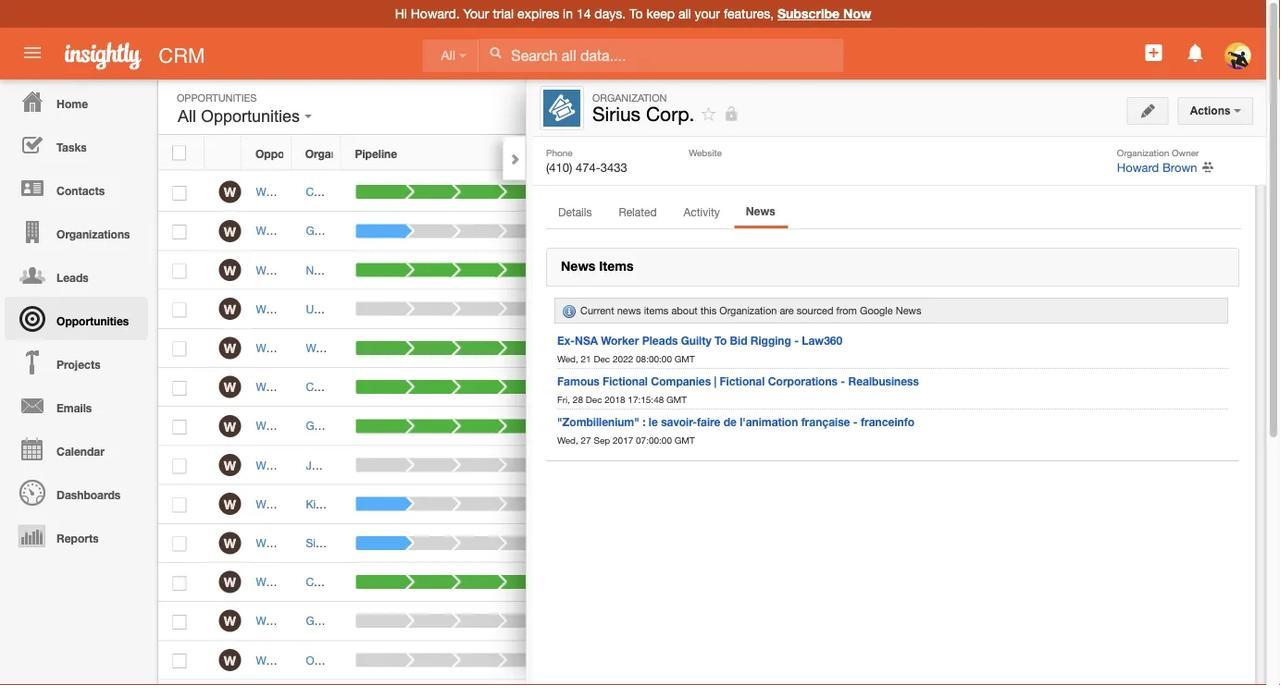 Task type: locate. For each thing, give the bounding box(es) containing it.
row
[[158, 136, 982, 171], [158, 681, 983, 686]]

w for whirlwinder x520 - jakubowski llc - jason castillo
[[224, 458, 236, 473]]

0 horizontal spatial sirius
[[306, 537, 333, 550]]

current
[[580, 305, 614, 317]]

brown
[[1163, 160, 1197, 174], [847, 186, 879, 199], [847, 225, 879, 238], [847, 303, 879, 316], [847, 342, 879, 355], [847, 381, 879, 394], [847, 420, 879, 433], [847, 459, 879, 472]]

usd for usd $‎300,000.00
[[855, 186, 878, 199]]

23 right |
[[721, 381, 733, 394]]

sirius corp. up 3433
[[592, 103, 695, 125]]

1 vertical spatial opportunity
[[995, 293, 1069, 305]]

23
[[721, 186, 733, 199], [721, 225, 733, 238], [721, 303, 733, 316], [721, 342, 733, 355], [721, 381, 733, 394], [721, 420, 733, 433], [721, 459, 733, 472]]

whirlybird g550 - oceanic airlines - mark sakda
[[256, 654, 496, 667]]

howard for whirligig g990 - university of northumbria - paula oliver
[[805, 303, 844, 316]]

23 for usd $‎300,000.00
[[721, 186, 733, 199]]

1 horizontal spatial group
[[379, 498, 410, 511]]

whirligig g990 - clampett oil and gas, singapore - aaron lang
[[256, 186, 570, 199]]

0 horizontal spatial of
[[358, 303, 368, 316]]

brown down the usd $‎332,000.00 cell on the right of page
[[847, 459, 879, 472]]

16- left |
[[680, 381, 696, 394]]

nov- up the ex-nsa worker pleads guilty to bid rigging - law360 link
[[696, 303, 721, 316]]

howard brown link for usd $‎200,000.00
[[805, 381, 879, 394]]

follow image
[[700, 106, 718, 123], [905, 262, 922, 280], [905, 380, 922, 397], [905, 419, 922, 436], [905, 536, 922, 553], [905, 575, 922, 592], [905, 614, 922, 632], [905, 653, 922, 671]]

2 airlines from the left
[[390, 654, 426, 667]]

2 usd from the top
[[855, 225, 878, 238]]

wed, left 27
[[557, 435, 578, 446]]

nov- down faire
[[696, 459, 721, 472]]

paula
[[477, 303, 504, 316]]

16-nov-23
[[680, 303, 733, 316], [680, 459, 733, 472]]

spain down whirlybird g550 - clampett oil and gas corp. - katherine warren
[[388, 615, 416, 628]]

reports link
[[5, 515, 148, 558]]

all down crm
[[178, 107, 196, 126]]

1 dec- from the top
[[696, 186, 721, 199]]

wed,
[[557, 354, 578, 364], [557, 435, 578, 446]]

1 vertical spatial globex link
[[306, 420, 341, 433]]

from
[[836, 305, 857, 317]]

2 vertical spatial whirlybird
[[256, 654, 306, 667]]

1 16-nov-23 cell from the top
[[666, 290, 791, 329]]

and
[[1117, 220, 1137, 233]]

organization down search all data.... text box
[[592, 92, 667, 104]]

days.
[[595, 6, 626, 21]]

llc left jason
[[415, 459, 435, 472]]

follow image for martin
[[905, 536, 922, 553]]

2 llc from the left
[[415, 459, 435, 472]]

1 horizontal spatial globex,
[[346, 615, 385, 628]]

0 vertical spatial albert
[[385, 225, 415, 238]]

23 for usd $‎500,000.00
[[721, 459, 733, 472]]

- right française on the right of page
[[853, 416, 858, 429]]

9 w link from the top
[[219, 494, 241, 516]]

0 vertical spatial all
[[441, 49, 455, 63]]

16-nov-23 for usd $‎500,000.00
[[680, 459, 733, 472]]

23 for usd $‎180,000.00
[[721, 225, 733, 238]]

jakubowski
[[306, 459, 365, 472], [353, 459, 412, 472]]

uk down 'whirligig g990 - warbucks industries - roger mills' link on the left
[[419, 381, 434, 394]]

law360
[[802, 334, 842, 347]]

trading
[[356, 264, 393, 277], [390, 264, 426, 277]]

4 16- from the top
[[680, 381, 696, 394]]

0 vertical spatial 16-nov-23
[[680, 303, 733, 316]]

gas,
[[393, 186, 416, 199], [426, 186, 449, 199], [393, 381, 416, 394], [440, 381, 463, 394]]

1 horizontal spatial news
[[746, 205, 775, 218]]

globex link up nakatomi trading corp. link
[[306, 225, 341, 238]]

0 horizontal spatial fictional
[[603, 375, 648, 388]]

ex-nsa worker pleads guilty to bid rigging - law360 link
[[557, 334, 842, 347]]

0 vertical spatial gmt
[[675, 354, 695, 364]]

globex link for x520
[[306, 420, 341, 433]]

w link for whirlwinder x520 - sirius corp. - tina martin
[[219, 533, 241, 555]]

0 horizontal spatial news
[[561, 259, 595, 274]]

howard brown link for usd $‎332,000.00
[[805, 420, 879, 433]]

1 vertical spatial all
[[178, 107, 196, 126]]

organizations
[[57, 228, 130, 241]]

16-dec-23 cell for usd $‎300,000.00
[[666, 173, 791, 212]]

4 g990 from the top
[[302, 303, 329, 316]]

0 horizontal spatial katherine
[[427, 615, 474, 628]]

1 g990 from the top
[[302, 186, 329, 199]]

news for news
[[746, 205, 775, 218]]

sirius corp. inside row group
[[306, 537, 364, 550]]

None checkbox
[[173, 186, 186, 201], [173, 264, 186, 279], [173, 303, 186, 318], [173, 342, 186, 357], [173, 381, 186, 396], [173, 420, 186, 435], [173, 459, 186, 474], [173, 498, 186, 513], [173, 537, 186, 552], [173, 577, 186, 591], [173, 186, 186, 201], [173, 264, 186, 279], [173, 303, 186, 318], [173, 342, 186, 357], [173, 381, 186, 396], [173, 420, 186, 435], [173, 459, 186, 474], [173, 498, 186, 513], [173, 537, 186, 552], [173, 577, 186, 591]]

follow image
[[905, 184, 922, 202], [905, 223, 922, 241], [905, 301, 922, 319], [905, 341, 922, 358], [905, 458, 922, 475], [905, 497, 922, 514]]

howard for whirlwinder x520 - globex - albert lee
[[805, 420, 844, 433]]

0 vertical spatial to
[[629, 6, 643, 21]]

brown for whirlwinder x520 - clampett oil and gas, uk - nicholas flores
[[847, 381, 879, 394]]

0 horizontal spatial your
[[463, 6, 489, 21]]

16-dec-23 for usd $‎300,000.00
[[680, 186, 733, 199]]

23 down "zombillenium" : le savoir-faire de l'animation française - franceinfo wed, 27 sep 2017 07:00:00 gmt
[[721, 459, 733, 472]]

0 horizontal spatial gas
[[393, 576, 413, 589]]

1 w link from the top
[[219, 181, 241, 203]]

clampett up whirlwinder x520 - globex - albert lee
[[306, 381, 351, 394]]

leads link
[[5, 254, 148, 297]]

1 vertical spatial to
[[715, 334, 727, 347]]

3 23 from the top
[[721, 303, 733, 316]]

oil down 'whirligig g990 - warbucks industries - roger mills' link on the left
[[402, 381, 415, 394]]

1 g550 from the top
[[309, 576, 336, 589]]

recent
[[1028, 243, 1069, 255]]

2 g550 from the top
[[309, 615, 336, 628]]

follow image up $‎200,000.00
[[905, 341, 922, 358]]

1 horizontal spatial airlines
[[390, 654, 426, 667]]

2022
[[613, 354, 633, 364]]

16- left this
[[680, 303, 696, 316]]

1 vertical spatial news
[[561, 259, 595, 274]]

1 vertical spatial g550
[[309, 615, 336, 628]]

warbucks industries
[[306, 342, 407, 355]]

howard for whirligig g990 - warbucks industries - roger mills
[[805, 342, 844, 355]]

whirlwinder x520 - sirius corp. - tina martin
[[256, 537, 478, 550]]

gmt down savoir-
[[675, 435, 695, 446]]

row containing pipeline
[[158, 136, 982, 171]]

0 vertical spatial wed,
[[557, 354, 578, 364]]

opportunity right 'new'
[[1125, 100, 1189, 112]]

07:00:00
[[636, 435, 672, 446]]

whirligig g990 - university of northumbria - paula oliver
[[256, 303, 536, 316]]

7 23 from the top
[[721, 459, 733, 472]]

13 w link from the top
[[219, 650, 241, 672]]

23 inside cell
[[721, 225, 733, 238]]

details link
[[546, 200, 604, 228]]

23 left news link
[[721, 225, 733, 238]]

1 warbucks from the left
[[306, 342, 355, 355]]

1 w row from the top
[[158, 173, 983, 212]]

sirius up 3433
[[592, 103, 641, 125]]

globex link
[[306, 225, 341, 238], [306, 420, 341, 433]]

5 g990 from the top
[[302, 342, 329, 355]]

usd inside 'cell'
[[855, 303, 878, 316]]

nov- for usd $‎110,000.00
[[696, 303, 721, 316]]

- down clampett oil and gas, singapore
[[378, 225, 382, 238]]

0 vertical spatial dec
[[594, 354, 610, 364]]

corp.
[[646, 103, 695, 125], [396, 264, 424, 277], [430, 264, 457, 277], [337, 537, 364, 550], [384, 537, 412, 550], [416, 576, 444, 589], [456, 576, 484, 589]]

dec inside ex-nsa worker pleads guilty to bid rigging - law360 wed, 21 dec 2022 08:00:00 gmt
[[594, 354, 610, 364]]

navigation
[[0, 80, 148, 558]]

0 horizontal spatial uk
[[419, 381, 434, 394]]

guilty
[[681, 334, 711, 347]]

g990 up whirligig g990 - globex - albert lee
[[302, 186, 329, 199]]

1 whirligig from the top
[[256, 186, 299, 199]]

king group
[[306, 498, 362, 511]]

dec- up faire
[[696, 381, 721, 394]]

4 usd from the top
[[855, 381, 878, 394]]

1 horizontal spatial uk
[[466, 381, 482, 394]]

oil down pipeline
[[388, 186, 401, 199]]

5 usd from the top
[[855, 420, 878, 433]]

whirlybird for whirlybird g550 - globex, spain - katherine reyes
[[256, 615, 306, 628]]

0 vertical spatial sirius corp.
[[592, 103, 695, 125]]

row group
[[158, 173, 983, 686]]

phone (410) 474-3433
[[546, 147, 627, 174]]

usd for usd $‎200,000.00
[[855, 381, 878, 394]]

howard down the sourced
[[805, 342, 844, 355]]

0 vertical spatial whirlybird
[[256, 576, 306, 589]]

w for whirlybird g550 - oceanic airlines - mark sakda
[[224, 653, 236, 669]]

1 x520 from the top
[[317, 381, 343, 394]]

0 horizontal spatial globex,
[[306, 615, 345, 628]]

16- for usd $‎300,000.00
[[680, 186, 696, 199]]

howard down corporations on the bottom right of the page
[[805, 420, 844, 433]]

globex, up the oceanic airlines link on the left of the page
[[306, 615, 345, 628]]

1 vertical spatial dec
[[586, 394, 602, 405]]

jason
[[446, 459, 476, 472]]

whirlybird for whirlybird g550 - oceanic airlines - mark sakda
[[256, 654, 306, 667]]

2 vertical spatial nov-
[[696, 459, 721, 472]]

and
[[371, 186, 390, 199], [404, 186, 423, 199], [371, 381, 390, 394], [418, 381, 437, 394], [371, 576, 390, 589], [411, 576, 430, 589]]

1 w from the top
[[224, 185, 236, 200]]

howard left usd $‎300,000.00
[[805, 186, 844, 199]]

whirlwinder up the "jakubowski llc" link
[[256, 420, 314, 433]]

2 16-dec-23 cell from the top
[[666, 329, 791, 368]]

uk left nicholas at the left bottom of page
[[466, 381, 482, 394]]

- left samantha
[[460, 264, 465, 277]]

0 horizontal spatial to
[[629, 6, 643, 21]]

2 industries from the left
[[392, 342, 440, 355]]

king
[[306, 498, 328, 511], [353, 498, 376, 511]]

albert down whirlwinder x520 - clampett oil and gas, uk - nicholas flores
[[399, 420, 429, 433]]

474-
[[576, 160, 601, 174]]

16-nov-23 cell for usd $‎500,000.00
[[666, 447, 791, 486]]

5 w from the top
[[224, 341, 236, 356]]

3 follow image from the top
[[905, 301, 922, 319]]

wed, inside ex-nsa worker pleads guilty to bid rigging - law360 wed, 21 dec 2022 08:00:00 gmt
[[557, 354, 578, 364]]

1 usd from the top
[[855, 186, 878, 199]]

7 w from the top
[[224, 419, 236, 434]]

1 wed, from the top
[[557, 354, 578, 364]]

1 horizontal spatial llc
[[415, 459, 435, 472]]

0 vertical spatial g550
[[309, 576, 336, 589]]

1 vertical spatial row
[[158, 681, 983, 686]]

brown for whirlwinder x520 - globex - albert lee
[[847, 420, 879, 433]]

1 airlines from the left
[[350, 654, 386, 667]]

pleads
[[642, 334, 678, 347]]

whirligig for whirligig g990 - nakatomi trading corp. - samantha wright
[[256, 264, 299, 277]]

rigging
[[751, 334, 791, 347]]

2 horizontal spatial organization
[[1117, 147, 1169, 158]]

1 column header from the left
[[790, 136, 840, 171]]

1 16-nov-23 from the top
[[680, 303, 733, 316]]

whirligig g990 - warbucks industries - roger mills link
[[256, 342, 516, 355]]

usd right française on the right of page
[[855, 420, 878, 433]]

of down nakatomi trading corp.
[[358, 303, 368, 316]]

group down the "jakubowski llc" link
[[331, 498, 362, 511]]

1 horizontal spatial fictional
[[720, 375, 765, 388]]

trading up university of northumbria link at left top
[[356, 264, 393, 277]]

17:15:48
[[628, 394, 664, 405]]

whirlwinder x520 - jakubowski llc - jason castillo
[[256, 459, 516, 472]]

0 vertical spatial news
[[746, 205, 775, 218]]

usd for usd $‎500,000.00
[[855, 459, 878, 472]]

opportunities up all opportunities on the top left of the page
[[177, 92, 257, 104]]

0 vertical spatial opportunity
[[1125, 100, 1189, 112]]

3 dec- from the top
[[696, 381, 721, 394]]

gmt inside ex-nsa worker pleads guilty to bid rigging - law360 wed, 21 dec 2022 08:00:00 gmt
[[675, 354, 695, 364]]

chevron right image
[[508, 153, 521, 166]]

usd $‎110,000.00 cell
[[840, 290, 943, 329]]

x520 for king group
[[317, 498, 343, 511]]

famous fictional companies | fictional corporations - realbusiness fri, 28 dec 2018 17:15:48 gmt
[[557, 375, 919, 405]]

1 vertical spatial nov-
[[696, 303, 721, 316]]

1 vertical spatial sirius corp.
[[306, 537, 364, 550]]

howard up law360
[[805, 303, 844, 316]]

10 w link from the top
[[219, 533, 241, 555]]

16-nov-23 for usd $‎110,000.00
[[680, 303, 733, 316]]

g550
[[309, 576, 336, 589], [309, 615, 336, 628], [309, 654, 336, 667]]

1 horizontal spatial opportunity
[[1125, 100, 1189, 112]]

howard brown down française on the right of page
[[805, 459, 879, 472]]

gmt
[[675, 354, 695, 364], [666, 394, 687, 405], [675, 435, 695, 446]]

brown up "usd $‎180,000.00" "cell"
[[847, 186, 879, 199]]

1 vertical spatial 16-nov-23 cell
[[666, 447, 791, 486]]

1 vertical spatial whirlybird
[[256, 615, 306, 628]]

g990 for nakatomi trading corp.
[[302, 264, 329, 277]]

1 horizontal spatial katherine
[[494, 576, 542, 589]]

1 horizontal spatial all
[[441, 49, 455, 63]]

2 vertical spatial g550
[[309, 654, 336, 667]]

brown for whirligig g990 - globex - albert lee
[[847, 225, 879, 238]]

0 horizontal spatial all
[[178, 107, 196, 126]]

new opportunity link
[[1087, 93, 1201, 120]]

1 globex, from the left
[[306, 615, 345, 628]]

franceinfo
[[861, 416, 915, 429]]

x520 down king group at the bottom left of page
[[317, 537, 343, 550]]

4 w link from the top
[[219, 298, 241, 320]]

6 usd from the top
[[855, 459, 878, 472]]

2 23 from the top
[[721, 225, 733, 238]]

w for whirlybird g550 - globex, spain - katherine reyes
[[224, 614, 236, 630]]

albert
[[385, 225, 415, 238], [399, 420, 429, 433]]

- up reyes
[[487, 576, 491, 589]]

2 16-nov-23 cell from the top
[[666, 447, 791, 486]]

2 dec- from the top
[[696, 342, 721, 355]]

calendar link
[[5, 428, 148, 471]]

albert for whirligig g990 - globex - albert lee
[[385, 225, 415, 238]]

export opportunities and notes link
[[995, 220, 1170, 233]]

navigation containing home
[[0, 80, 148, 558]]

howard
[[1117, 160, 1159, 174], [805, 186, 844, 199], [805, 225, 844, 238], [805, 303, 844, 316], [805, 342, 844, 355], [805, 381, 844, 394], [805, 420, 844, 433], [805, 459, 844, 472]]

leads
[[57, 271, 89, 284]]

w for whirlwinder x520 - globex - albert lee
[[224, 419, 236, 434]]

6 16- from the top
[[680, 459, 696, 472]]

w link for whirligig g990 - clampett oil and gas, singapore - aaron lang
[[219, 181, 241, 203]]

cell
[[666, 251, 791, 290], [791, 251, 840, 290], [840, 251, 890, 290], [937, 251, 983, 290], [840, 329, 890, 368], [937, 329, 983, 368], [937, 368, 983, 407], [937, 407, 983, 447], [666, 486, 791, 525], [791, 486, 840, 525], [840, 486, 890, 525], [937, 486, 983, 525], [666, 525, 791, 564], [791, 525, 840, 564], [840, 525, 890, 564], [937, 525, 983, 564], [666, 564, 791, 603], [791, 564, 840, 603], [840, 564, 890, 603], [937, 564, 983, 603], [666, 603, 791, 642], [791, 603, 840, 642], [840, 603, 890, 642], [937, 603, 983, 642], [666, 642, 791, 681], [791, 642, 840, 681], [840, 642, 890, 681], [937, 642, 983, 681], [158, 681, 205, 686], [205, 681, 242, 686], [242, 681, 292, 686], [292, 681, 342, 686], [342, 681, 666, 686], [666, 681, 791, 686], [791, 681, 840, 686], [840, 681, 890, 686], [890, 681, 937, 686], [937, 681, 983, 686]]

1 row from the top
[[158, 136, 982, 171]]

warbucks down university of northumbria link at left top
[[339, 342, 389, 355]]

show sidebar image
[[1044, 100, 1056, 113]]

northumbria down whirligig g990 - nakatomi trading corp. - samantha wright link
[[404, 303, 466, 316]]

2 vertical spatial gmt
[[675, 435, 695, 446]]

g550 for globex,
[[309, 615, 336, 628]]

wed, inside "zombillenium" : le savoir-faire de l'animation française - franceinfo wed, 27 sep 2017 07:00:00 gmt
[[557, 435, 578, 446]]

dec- left bid
[[696, 342, 721, 355]]

nov-
[[696, 225, 721, 238], [696, 303, 721, 316], [696, 459, 721, 472]]

1 vertical spatial lee
[[432, 420, 450, 433]]

1 horizontal spatial your
[[995, 243, 1025, 255]]

None checkbox
[[172, 146, 186, 161], [173, 225, 186, 240], [173, 616, 186, 630], [173, 655, 186, 669], [172, 146, 186, 161], [173, 225, 186, 240], [173, 616, 186, 630], [173, 655, 186, 669]]

0 horizontal spatial group
[[331, 498, 362, 511]]

2 jakubowski from the left
[[353, 459, 412, 472]]

g990 for university of northumbria
[[302, 303, 329, 316]]

usd $‎332,000.00
[[855, 420, 943, 433]]

dec- for usd $‎332,000.00
[[696, 420, 721, 433]]

12 w row from the top
[[158, 603, 983, 642]]

16-nov-23 cell down "zombillenium" : le savoir-faire de l'animation française - franceinfo wed, 27 sep 2017 07:00:00 gmt
[[666, 447, 791, 486]]

howard brown link for usd $‎500,000.00
[[805, 459, 879, 472]]

2 vertical spatial organization
[[720, 305, 777, 317]]

3 w from the top
[[224, 263, 236, 278]]

gas down tina
[[433, 576, 453, 589]]

1 globex link from the top
[[306, 225, 341, 238]]

crm
[[159, 44, 205, 67]]

0 vertical spatial organization
[[592, 92, 667, 104]]

worker
[[601, 334, 639, 347]]

ex-
[[557, 334, 575, 347]]

0 horizontal spatial organization
[[592, 92, 667, 104]]

g990 down whirligig g990 - globex - albert lee
[[302, 264, 329, 277]]

organization up bid
[[720, 305, 777, 317]]

follow image for samantha
[[905, 262, 922, 280]]

- up "globex, spain"
[[339, 576, 343, 589]]

1 horizontal spatial king
[[353, 498, 376, 511]]

usd inside 'cell'
[[855, 459, 878, 472]]

3 whirlwinder from the top
[[256, 459, 314, 472]]

howard for whirlwinder x520 - jakubowski llc - jason castillo
[[805, 459, 844, 472]]

globex, down clampett oil and gas corp.
[[346, 615, 385, 628]]

lee down whirligig g990 - clampett oil and gas, singapore - aaron lang link
[[418, 225, 436, 238]]

usd for usd $‎332,000.00
[[855, 420, 878, 433]]

castillo
[[479, 459, 516, 472]]

2 warbucks from the left
[[339, 342, 389, 355]]

0 horizontal spatial llc
[[368, 459, 388, 472]]

1 horizontal spatial of
[[391, 303, 401, 316]]

w link for whirligig g990 - globex - albert lee
[[219, 220, 241, 242]]

5 whirligig from the top
[[256, 342, 299, 355]]

howard brown link down française on the right of page
[[805, 459, 879, 472]]

warren
[[545, 576, 580, 589]]

usd inside "cell"
[[855, 225, 878, 238]]

1 follow image from the top
[[905, 184, 922, 202]]

16-dec-23 cell down famous fictional companies | fictional corporations - realbusiness fri, 28 dec 2018 17:15:48 gmt
[[666, 407, 791, 447]]

howard brown link down howard brown cell
[[805, 225, 879, 238]]

airlines down whirlybird g550 - globex, spain - katherine reyes
[[350, 654, 386, 667]]

3 w row from the top
[[158, 251, 983, 290]]

0 vertical spatial your
[[463, 6, 489, 21]]

1 horizontal spatial gas
[[433, 576, 453, 589]]

howard brown down corporations on the bottom right of the page
[[805, 420, 879, 433]]

16-dec-23 cell for usd $‎332,000.00
[[666, 407, 791, 447]]

your down the export
[[995, 243, 1025, 255]]

- inside famous fictional companies | fictional corporations - realbusiness fri, 28 dec 2018 17:15:48 gmt
[[841, 375, 845, 388]]

1 horizontal spatial to
[[715, 334, 727, 347]]

0 vertical spatial katherine
[[494, 576, 542, 589]]

w link for whirligig g990 - warbucks industries - roger mills
[[219, 337, 241, 359]]

1 vertical spatial your
[[995, 243, 1025, 255]]

g990 for warbucks industries
[[302, 342, 329, 355]]

1 vertical spatial wed,
[[557, 435, 578, 446]]

gmt inside "zombillenium" : le savoir-faire de l'animation française - franceinfo wed, 27 sep 2017 07:00:00 gmt
[[675, 435, 695, 446]]

0 horizontal spatial king
[[306, 498, 328, 511]]

usd inside cell
[[855, 381, 878, 394]]

16-dec-23 cell up 'de'
[[666, 368, 791, 407]]

details
[[558, 205, 592, 218]]

1 university from the left
[[306, 303, 355, 316]]

2 university from the left
[[339, 303, 388, 316]]

4 whirligig from the top
[[256, 303, 299, 316]]

howard down organization owner
[[1117, 160, 1159, 174]]

13 w from the top
[[224, 653, 236, 669]]

group
[[331, 498, 362, 511], [379, 498, 410, 511]]

home
[[57, 97, 88, 110]]

lee for whirlwinder x520 - globex - albert lee
[[432, 420, 450, 433]]

w link for whirlwinder x520 - clampett oil and gas, uk - nicholas flores
[[219, 376, 241, 399]]

industries up clampett oil and gas, uk
[[359, 342, 407, 355]]

2 group from the left
[[379, 498, 410, 511]]

katherine up mark
[[427, 615, 474, 628]]

notes
[[1141, 220, 1170, 233]]

usd $‎332,000.00 cell
[[840, 407, 943, 447]]

corp. down tina
[[416, 576, 444, 589]]

2 whirlwinder from the top
[[256, 420, 314, 433]]

follow image up "$‎180,000.00"
[[905, 184, 922, 202]]

x520 up jakubowski llc
[[317, 420, 343, 433]]

10 w row from the top
[[158, 525, 983, 564]]

2 horizontal spatial news
[[896, 305, 921, 317]]

0 vertical spatial nov-
[[696, 225, 721, 238]]

x520 up whirlwinder x520 - globex - albert lee
[[317, 381, 343, 394]]

usd left the $‎300,000.00
[[855, 186, 878, 199]]

3 whirlybird from the top
[[256, 654, 306, 667]]

16- down savoir-
[[680, 459, 696, 472]]

1 16-dec-23 from the top
[[680, 186, 733, 199]]

0 vertical spatial 16-nov-23 cell
[[666, 290, 791, 329]]

to left keep
[[629, 6, 643, 21]]

- down "king group" link
[[346, 537, 350, 550]]

llc up whirlwinder x520 - king group - chris chen link
[[368, 459, 388, 472]]

1 vertical spatial 16-nov-23
[[680, 459, 733, 472]]

howard brown down organization owner
[[1117, 160, 1197, 174]]

1 horizontal spatial spain
[[388, 615, 416, 628]]

savoir-
[[661, 416, 697, 429]]

usd left $‎110,000.00
[[855, 303, 878, 316]]

contacts link
[[5, 167, 148, 210]]

5 23 from the top
[[721, 381, 733, 394]]

1 vertical spatial gmt
[[666, 394, 687, 405]]

4 whirlwinder from the top
[[256, 498, 314, 511]]

all inside "button"
[[178, 107, 196, 126]]

nov- inside cell
[[696, 225, 721, 238]]

lee for whirligig g990 - globex - albert lee
[[418, 225, 436, 238]]

4 dec- from the top
[[696, 420, 721, 433]]

16-dec-23 cell
[[666, 173, 791, 212], [666, 329, 791, 368], [666, 368, 791, 407], [666, 407, 791, 447]]

5 follow image from the top
[[905, 458, 922, 475]]

0 horizontal spatial spain
[[348, 615, 376, 628]]

0 horizontal spatial sirius corp.
[[306, 537, 364, 550]]

1 whirlwinder from the top
[[256, 381, 314, 394]]

usd $‎200,000.00 cell
[[840, 368, 943, 407]]

0 vertical spatial globex link
[[306, 225, 341, 238]]

row group containing w
[[158, 173, 983, 686]]

usd up franceinfo
[[855, 381, 878, 394]]

w for whirlwinder x520 - king group - chris chen
[[224, 497, 236, 512]]

1 vertical spatial organization
[[1117, 147, 1169, 158]]

$‎180,000.00
[[881, 225, 943, 238]]

16-dec-23
[[680, 186, 733, 199], [680, 342, 733, 355], [680, 381, 733, 394], [680, 420, 733, 433]]

dec- for usd $‎200,000.00
[[696, 381, 721, 394]]

16-dec-23 for usd $‎200,000.00
[[680, 381, 733, 394]]

activity link
[[672, 200, 732, 228]]

globex,
[[306, 615, 345, 628], [346, 615, 385, 628]]

whirlwinder up sirius corp. link
[[256, 498, 314, 511]]

sirius down "king group" link
[[306, 537, 333, 550]]

2 globex link from the top
[[306, 420, 341, 433]]

aaron
[[513, 186, 542, 199]]

follow image for sakda
[[905, 653, 922, 671]]

0 horizontal spatial airlines
[[350, 654, 386, 667]]

w link for whirligig g990 - university of northumbria - paula oliver
[[219, 298, 241, 320]]

2 16-nov-23 from the top
[[680, 459, 733, 472]]

howard brown up française on the right of page
[[805, 381, 879, 394]]

brown for whirligig g990 - warbucks industries - roger mills
[[847, 342, 879, 355]]

howard inside cell
[[805, 186, 844, 199]]

1 llc from the left
[[368, 459, 388, 472]]

2 wed, from the top
[[557, 435, 578, 446]]

nov- down activity
[[696, 225, 721, 238]]

dec inside famous fictional companies | fictional corporations - realbusiness fri, 28 dec 2018 17:15:48 gmt
[[586, 394, 602, 405]]

all for all
[[441, 49, 455, 63]]

0 vertical spatial row
[[158, 136, 982, 171]]

fictional
[[603, 375, 648, 388], [720, 375, 765, 388]]

16- right the pleads
[[680, 342, 696, 355]]

news left the items
[[561, 259, 595, 274]]

16-nov-23 cell
[[666, 290, 791, 329], [666, 447, 791, 486]]

brown right the sourced
[[847, 303, 879, 316]]

1 16-dec-23 cell from the top
[[666, 173, 791, 212]]

w row
[[158, 173, 983, 212], [158, 212, 983, 251], [158, 251, 983, 290], [158, 290, 983, 329], [158, 329, 983, 368], [158, 368, 983, 407], [158, 407, 983, 447], [158, 447, 983, 486], [158, 486, 983, 525], [158, 525, 983, 564], [158, 564, 983, 603], [158, 603, 983, 642], [158, 642, 983, 681]]

reyes
[[477, 615, 508, 628]]

brown up realbusiness
[[847, 342, 879, 355]]

5 w link from the top
[[219, 337, 241, 359]]

howard brown inside cell
[[805, 186, 879, 199]]

howard brown for whirligig g990 - warbucks industries - roger mills
[[805, 342, 879, 355]]

1 vertical spatial albert
[[399, 420, 429, 433]]

0 vertical spatial lee
[[418, 225, 436, 238]]

close
[[729, 147, 759, 160]]

whirlybird g550 - clampett oil and gas corp. - katherine warren link
[[256, 576, 589, 589]]

2 whirlybird from the top
[[256, 615, 306, 628]]

industries up whirlwinder x520 - clampett oil and gas, uk - nicholas flores link
[[392, 342, 440, 355]]

trading up whirligig g990 - university of northumbria - paula oliver link
[[390, 264, 426, 277]]

column header
[[790, 136, 840, 171], [840, 136, 890, 171], [890, 136, 936, 171], [936, 136, 982, 171]]

katherine
[[494, 576, 542, 589], [427, 615, 474, 628]]

12 w link from the top
[[219, 611, 241, 633]]

nov- for usd $‎180,000.00
[[696, 225, 721, 238]]

tasks link
[[5, 123, 148, 167]]

1 vertical spatial katherine
[[427, 615, 474, 628]]

w link for whirlwinder x520 - jakubowski llc - jason castillo
[[219, 454, 241, 477]]

group left the chris
[[379, 498, 410, 511]]

clampett oil and gas, singapore link
[[306, 186, 469, 199]]

opportunities
[[177, 92, 257, 104], [201, 107, 300, 126], [1047, 220, 1114, 233], [57, 315, 129, 328]]

2 whirligig from the top
[[256, 225, 299, 238]]

lee up jason
[[432, 420, 450, 433]]

w link for whirlybird g550 - clampett oil and gas corp. - katherine warren
[[219, 572, 241, 594]]

oliver
[[507, 303, 536, 316]]



Task type: describe. For each thing, give the bounding box(es) containing it.
organization for organization
[[592, 92, 667, 104]]

follow image for uk
[[905, 380, 922, 397]]

$‎200,000.00
[[881, 381, 943, 394]]

corp. left tina
[[384, 537, 412, 550]]

2 horizontal spatial sirius
[[592, 103, 641, 125]]

w for whirlwinder x520 - clampett oil and gas, uk - nicholas flores
[[224, 380, 236, 395]]

7 w row from the top
[[158, 407, 983, 447]]

w for whirligig g990 - nakatomi trading corp. - samantha wright
[[224, 263, 236, 278]]

11 w row from the top
[[158, 564, 983, 603]]

- left 'roger'
[[444, 342, 448, 355]]

1 nakatomi from the left
[[306, 264, 353, 277]]

howard.
[[411, 6, 460, 21]]

howard for whirligig g990 - globex - albert lee
[[805, 225, 844, 238]]

l'animation
[[740, 416, 798, 429]]

export
[[1011, 220, 1044, 233]]

nov- for usd $‎500,000.00
[[696, 459, 721, 472]]

owner
[[1172, 147, 1199, 158]]

27
[[581, 435, 591, 446]]

2 of from the left
[[391, 303, 401, 316]]

w link for whirlybird g550 - globex, spain - katherine reyes
[[219, 611, 241, 633]]

0 horizontal spatial opportunity
[[995, 293, 1069, 305]]

- left nicholas at the left bottom of page
[[485, 381, 489, 394]]

- left "paula"
[[469, 303, 474, 316]]

usd $‎500,000.00
[[855, 459, 943, 472]]

martin
[[446, 537, 478, 550]]

usd for usd $‎180,000.00
[[855, 225, 878, 238]]

usd $‎300,000.00 cell
[[840, 173, 943, 212]]

news link
[[735, 200, 786, 226]]

opportunity tags
[[995, 293, 1098, 305]]

keep
[[646, 6, 675, 21]]

- down university of northumbria link at left top
[[332, 342, 336, 355]]

2 nakatomi from the left
[[339, 264, 387, 277]]

13 w row from the top
[[158, 642, 983, 681]]

wed, for "zombillenium"
[[557, 435, 578, 446]]

usd $‎180,000.00 cell
[[840, 212, 943, 251]]

w link for whirlwinder x520 - globex - albert lee
[[219, 415, 241, 438]]

- down whirlybird g550 - clampett oil and gas corp. - katherine warren link
[[419, 615, 424, 628]]

w link for whirligig g990 - nakatomi trading corp. - samantha wright
[[219, 259, 241, 281]]

- left tina
[[415, 537, 419, 550]]

whirlwinder x520 - king group - chris chen
[[256, 498, 476, 511]]

follow image for usd $‎110,000.00
[[905, 301, 922, 319]]

23 for usd $‎200,000.00
[[721, 381, 733, 394]]

albert for whirlwinder x520 - globex - albert lee
[[399, 420, 429, 433]]

whirlybird for whirlybird g550 - clampett oil and gas corp. - katherine warren
[[256, 576, 306, 589]]

follow image for usd $‎300,000.00
[[905, 184, 922, 202]]

2 trading from the left
[[390, 264, 426, 277]]

1 horizontal spatial sirius
[[353, 537, 381, 550]]

5 w row from the top
[[158, 329, 983, 368]]

1 jakubowski from the left
[[306, 459, 365, 472]]

fri,
[[557, 394, 570, 405]]

corp. up 'forecast'
[[646, 103, 695, 125]]

- inside ex-nsa worker pleads guilty to bid rigging - law360 wed, 21 dec 2022 08:00:00 gmt
[[794, 334, 799, 347]]

s
[[999, 324, 1005, 336]]

- left aaron
[[506, 186, 510, 199]]

ex-nsa worker pleads guilty to bid rigging - law360 wed, 21 dec 2022 08:00:00 gmt
[[557, 334, 842, 364]]

notifications image
[[1185, 42, 1207, 64]]

2 16-dec-23 from the top
[[680, 342, 733, 355]]

usd $‎110,000.00
[[855, 303, 943, 316]]

gmt for pleads
[[675, 354, 695, 364]]

16-dec-23 cell for usd $‎200,000.00
[[666, 368, 791, 407]]

change record owner image
[[1202, 159, 1214, 176]]

28
[[573, 394, 583, 405]]

subscribe now link
[[778, 6, 871, 21]]

whirligig for whirligig g990 - clampett oil and gas, singapore - aaron lang
[[256, 186, 299, 199]]

1 group from the left
[[331, 498, 362, 511]]

08:00:00
[[636, 354, 672, 364]]

howard for whirlwinder x520 - clampett oil and gas, uk - nicholas flores
[[805, 381, 844, 394]]

opportunities link
[[5, 297, 148, 341]]

1 horizontal spatial organization
[[720, 305, 777, 317]]

- down the globex, spain link
[[339, 654, 343, 667]]

clampett up whirligig g990 - globex - albert lee "link"
[[339, 186, 385, 199]]

- up whirligig g990 - globex - albert lee
[[332, 186, 336, 199]]

16- for usd $‎110,000.00
[[680, 303, 696, 316]]

x520 for globex
[[317, 420, 343, 433]]

"zombillenium" : le savoir-faire de l'animation française - franceinfo link
[[557, 416, 915, 429]]

2 row from the top
[[158, 681, 983, 686]]

usd $‎500,000.00 cell
[[840, 447, 943, 486]]

"zombillenium"
[[557, 416, 639, 429]]

record permissions image
[[723, 103, 740, 125]]

9 w row from the top
[[158, 486, 983, 525]]

globex, spain
[[306, 615, 376, 628]]

4 follow image from the top
[[905, 341, 922, 358]]

howard brown link down organization owner
[[1117, 160, 1197, 174]]

2 w row from the top
[[158, 212, 983, 251]]

- down whirlwinder x520 - globex - albert lee
[[346, 459, 350, 472]]

1 of from the left
[[358, 303, 368, 316]]

nakatomi trading corp.
[[306, 264, 424, 277]]

clampett oil and gas, uk link
[[306, 381, 434, 394]]

clampett up whirligig g990 - globex - albert lee
[[306, 186, 351, 199]]

1 spain from the left
[[348, 615, 376, 628]]

2 singapore from the left
[[452, 186, 503, 199]]

2 vertical spatial news
[[896, 305, 921, 317]]

usd for usd $‎110,000.00
[[855, 303, 878, 316]]

reports
[[57, 532, 99, 545]]

features,
[[724, 6, 774, 21]]

whirligig for whirligig g990 - warbucks industries - roger mills
[[256, 342, 299, 355]]

- left jason
[[439, 459, 443, 472]]

Search all data.... text field
[[479, 39, 844, 72]]

2 globex, from the left
[[346, 615, 385, 628]]

usd $‎180,000.00
[[855, 225, 943, 238]]

news items
[[561, 259, 634, 274]]

home link
[[5, 80, 148, 123]]

oil up whirligig g990 - globex - albert lee "link"
[[354, 186, 368, 199]]

1 horizontal spatial sirius corp.
[[592, 103, 695, 125]]

dashboards link
[[5, 471, 148, 515]]

1 trading from the left
[[356, 264, 393, 277]]

clampett oil and gas corp. link
[[306, 576, 444, 589]]

bid
[[730, 334, 747, 347]]

gmt for savoir-
[[675, 435, 695, 446]]

calendar
[[57, 445, 104, 458]]

1 northumbria from the left
[[371, 303, 433, 316]]

x520 for sirius corp.
[[317, 537, 343, 550]]

23 for usd $‎110,000.00
[[721, 303, 733, 316]]

2 fictional from the left
[[720, 375, 765, 388]]

23 for usd $‎332,000.00
[[721, 420, 733, 433]]

whirlwinder for sirius corp.
[[256, 537, 314, 550]]

- left mark
[[429, 654, 434, 667]]

nsa
[[575, 334, 598, 347]]

sep
[[594, 435, 610, 446]]

famous fictional companies | fictional corporations - realbusiness link
[[557, 375, 919, 388]]

brown for whirlwinder x520 - jakubowski llc - jason castillo
[[847, 459, 879, 472]]

globex, spain link
[[306, 615, 376, 628]]

howard brown link down from
[[805, 342, 879, 355]]

2 column header from the left
[[840, 136, 890, 171]]

news for news items
[[561, 259, 595, 274]]

website
[[689, 147, 722, 158]]

howard brown for whirlwinder x520 - clampett oil and gas, uk - nicholas flores
[[805, 381, 879, 394]]

15-
[[680, 225, 696, 238]]

follow image for reyes
[[905, 614, 922, 632]]

4 23 from the top
[[721, 342, 733, 355]]

to inside ex-nsa worker pleads guilty to bid rigging - law360 wed, 21 dec 2022 08:00:00 gmt
[[715, 334, 727, 347]]

follow image for usd $‎500,000.00
[[905, 458, 922, 475]]

1 gas from the left
[[393, 576, 413, 589]]

now
[[843, 6, 871, 21]]

- inside "zombillenium" : le savoir-faire de l'animation française - franceinfo wed, 27 sep 2017 07:00:00 gmt
[[853, 416, 858, 429]]

usd $‎300,000.00
[[855, 186, 943, 199]]

corp. left samantha
[[430, 264, 457, 277]]

1 king from the left
[[306, 498, 328, 511]]

w for whirligig g990 - warbucks industries - roger mills
[[224, 341, 236, 356]]

chris
[[420, 498, 446, 511]]

2 oceanic from the left
[[346, 654, 387, 667]]

16- for usd $‎200,000.00
[[680, 381, 696, 394]]

king group link
[[306, 498, 362, 511]]

1 singapore from the left
[[419, 186, 469, 199]]

6 w row from the top
[[158, 368, 983, 407]]

3 column header from the left
[[890, 136, 936, 171]]

sirius corp. link
[[306, 537, 364, 550]]

all for all opportunities
[[178, 107, 196, 126]]

g990 for clampett oil and gas, singapore
[[302, 186, 329, 199]]

all link
[[423, 39, 479, 73]]

whirlwinder x520 - clampett oil and gas, uk - nicholas flores
[[256, 381, 568, 394]]

2 uk from the left
[[466, 381, 482, 394]]

Search this list... text field
[[665, 93, 873, 120]]

brown down "owner"
[[1163, 160, 1197, 174]]

2 northumbria from the left
[[404, 303, 466, 316]]

roger
[[451, 342, 481, 355]]

oil down whirlwinder x520 - sirius corp. - tina martin
[[354, 576, 368, 589]]

1 industries from the left
[[359, 342, 407, 355]]

w for whirligig g990 - globex - albert lee
[[224, 224, 236, 239]]

- down the "jakubowski llc" link
[[346, 498, 350, 511]]

brown for whirligig g990 - university of northumbria - paula oliver
[[847, 303, 879, 316]]

2 spain from the left
[[388, 615, 416, 628]]

related
[[619, 205, 657, 218]]

imports
[[1072, 243, 1119, 255]]

whirligig for whirligig g990 - university of northumbria - paula oliver
[[256, 303, 299, 316]]

howard brown cell
[[791, 173, 879, 212]]

w link for whirlybird g550 - oceanic airlines - mark sakda
[[219, 650, 241, 672]]

3 16- from the top
[[680, 342, 696, 355]]

opportunities inside "button"
[[201, 107, 300, 126]]

howard brown link for usd $‎110,000.00
[[805, 303, 879, 316]]

pipeline
[[355, 147, 397, 160]]

contacts
[[57, 184, 105, 197]]

usd $‎200,000.00
[[855, 381, 943, 394]]

w for whirlybird g550 - clampett oil and gas corp. - katherine warren
[[224, 575, 236, 591]]

3433
[[601, 160, 627, 174]]

4 column header from the left
[[936, 136, 982, 171]]

follow image for corp.
[[905, 575, 922, 592]]

6 follow image from the top
[[905, 497, 922, 514]]

1 oceanic from the left
[[306, 654, 347, 667]]

about
[[671, 305, 698, 317]]

clampett down whirlwinder x520 - sirius corp. - tina martin
[[346, 576, 392, 589]]

items
[[644, 305, 669, 317]]

- up jakubowski llc
[[346, 420, 350, 433]]

opportunities up imports
[[1047, 220, 1114, 233]]

howard brown for whirligig g990 - university of northumbria - paula oliver
[[805, 303, 879, 316]]

items
[[599, 259, 634, 274]]

g550 for oceanic
[[309, 654, 336, 667]]

flores
[[538, 381, 568, 394]]

tasks
[[57, 141, 87, 154]]

oil up whirlybird g550 - globex, spain - katherine reyes link
[[395, 576, 408, 589]]

- up whirlwinder x520 - jakubowski llc - jason castillo link
[[392, 420, 396, 433]]

- up warbucks industries link
[[332, 303, 336, 316]]

x520 for jakubowski llc
[[317, 459, 343, 472]]

2 king from the left
[[353, 498, 376, 511]]

whirlwinder for jakubowski llc
[[256, 459, 314, 472]]

w for whirligig g990 - university of northumbria - paula oliver
[[224, 302, 236, 317]]

all opportunities
[[178, 107, 305, 126]]

projects
[[57, 358, 101, 371]]

- up whirlwinder x520 - globex - albert lee
[[346, 381, 350, 394]]

white image
[[489, 46, 502, 59]]

actions button
[[1178, 97, 1253, 125]]

dec- for usd $‎300,000.00
[[696, 186, 721, 199]]

organization image
[[543, 90, 580, 127]]

g990 for globex
[[302, 225, 329, 238]]

globex link for g990
[[306, 225, 341, 238]]

forecast
[[679, 147, 725, 160]]

1 fictional from the left
[[603, 375, 648, 388]]

follow image for usd $‎180,000.00
[[905, 223, 922, 241]]

jakubowski llc
[[306, 459, 388, 472]]

w link for whirlwinder x520 - king group - chris chen
[[219, 494, 241, 516]]

gmt inside famous fictional companies | fictional corporations - realbusiness fri, 28 dec 2018 17:15:48 gmt
[[666, 394, 687, 405]]

16-dec-23 for usd $‎332,000.00
[[680, 420, 733, 433]]

whirlwinder x520 - sirius corp. - tina martin link
[[256, 537, 487, 550]]

4 w row from the top
[[158, 290, 983, 329]]

brown inside cell
[[847, 186, 879, 199]]

- left the chris
[[413, 498, 417, 511]]

clampett down sirius corp. link
[[306, 576, 351, 589]]

16- for usd $‎500,000.00
[[680, 459, 696, 472]]

8 w row from the top
[[158, 447, 983, 486]]

opportunities inside "navigation"
[[57, 315, 129, 328]]

whirlwinder for king group
[[256, 498, 314, 511]]

mills
[[484, 342, 507, 355]]

corp. down whirlwinder x520 - king group - chris chen
[[337, 537, 364, 550]]

- up the oceanic airlines link on the left of the page
[[339, 615, 343, 628]]

clampett oil and gas, singapore
[[306, 186, 469, 199]]

$‎110,000.00
[[881, 303, 943, 316]]

whirlwinder for clampett oil and gas, uk
[[256, 381, 314, 394]]

2 gas from the left
[[433, 576, 453, 589]]

- down whirligig g990 - globex - albert lee
[[332, 264, 336, 277]]

15-nov-23 cell
[[666, 212, 791, 251]]

your
[[695, 6, 720, 21]]

clampett down whirligig g990 - warbucks industries - roger mills
[[353, 381, 399, 394]]

française
[[801, 416, 850, 429]]

trial
[[493, 6, 514, 21]]

le
[[649, 416, 658, 429]]

16-nov-23 cell for usd $‎110,000.00
[[666, 290, 791, 329]]

corporations
[[768, 375, 838, 388]]

oil up whirlwinder x520 - globex - albert lee link
[[354, 381, 368, 394]]

w for whirligig g990 - clampett oil and gas, singapore - aaron lang
[[224, 185, 236, 200]]

1 uk from the left
[[419, 381, 434, 394]]

w for whirlwinder x520 - sirius corp. - tina martin
[[224, 536, 236, 552]]

wed, for ex-
[[557, 354, 578, 364]]

famous
[[557, 375, 600, 388]]

whirligig g990 - nakatomi trading corp. - samantha wright link
[[256, 264, 563, 277]]

corp. up whirligig g990 - university of northumbria - paula oliver link
[[396, 264, 424, 277]]

whirlwinder for globex
[[256, 420, 314, 433]]

whirligig g990 - clampett oil and gas, singapore - aaron lang link
[[256, 186, 580, 199]]

corp. down martin
[[456, 576, 484, 589]]

"zombillenium" : le savoir-faire de l'animation française - franceinfo wed, 27 sep 2017 07:00:00 gmt
[[557, 416, 915, 446]]

clampett oil and gas corp.
[[306, 576, 444, 589]]

- up nakatomi trading corp. link
[[332, 225, 336, 238]]

howard brown for whirlwinder x520 - jakubowski llc - jason castillo
[[805, 459, 879, 472]]

your recent imports
[[995, 243, 1119, 255]]

:
[[643, 416, 646, 429]]



Task type: vqa. For each thing, say whether or not it's contained in the screenshot.
.
no



